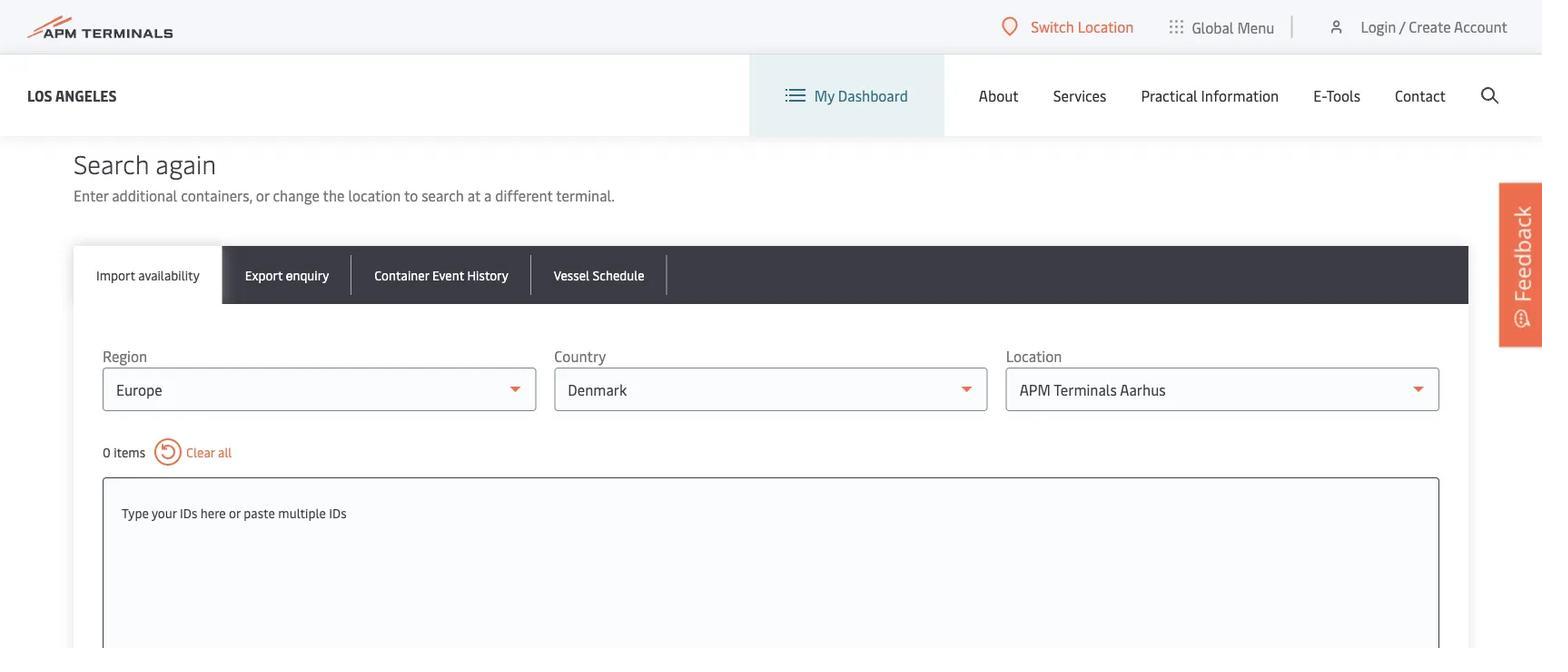 Task type: locate. For each thing, give the bounding box(es) containing it.
location
[[1078, 17, 1134, 36], [1007, 347, 1063, 366]]

1 vertical spatial location
[[1007, 347, 1063, 366]]

switch location button
[[1002, 17, 1134, 37]]

2 vertical spatial or
[[229, 504, 241, 522]]

search again enter additional containers, or change the location to search at a different terminal.
[[74, 146, 615, 205]]

as right accurate
[[653, 20, 667, 39]]

tab list
[[74, 246, 1469, 304]]

of
[[1318, 20, 1332, 39]]

possible.
[[671, 20, 727, 39]]

country
[[555, 347, 606, 366]]

0 horizontal spatial to
[[280, 20, 294, 39]]

0 horizontal spatial as
[[576, 20, 590, 39]]

the right change
[[323, 186, 345, 205]]

or left menu
[[1207, 20, 1221, 39]]

ids right your
[[180, 504, 198, 522]]

does
[[831, 20, 862, 39]]

to
[[280, 20, 294, 39], [404, 186, 418, 205]]

location inside "button"
[[1078, 17, 1134, 36]]

practical information button
[[1142, 55, 1280, 136]]

2 ids from the left
[[329, 504, 347, 522]]

ids
[[180, 504, 198, 522], [329, 504, 347, 522]]

account
[[1455, 17, 1508, 36]]

export еnquiry button
[[222, 246, 352, 304]]

about
[[979, 86, 1019, 105]]

my dashboard
[[815, 86, 909, 105]]

event
[[432, 266, 464, 284]]

None text field
[[122, 497, 1421, 530]]

as
[[576, 20, 590, 39], [653, 20, 667, 39]]

ids right multiple
[[329, 504, 347, 522]]

1 vertical spatial information
[[119, 42, 196, 62]]

e-
[[1314, 86, 1327, 105]]

my dashboard button
[[786, 55, 909, 136]]

or left change
[[256, 186, 269, 205]]

or inside search again enter additional containers, or change the location to search at a different terminal.
[[256, 186, 269, 205]]

/
[[1400, 17, 1406, 36]]

any
[[1003, 20, 1026, 39]]

at
[[468, 186, 481, 205]]

due care has been taken to ensure container and vessel information is as accurate as possible. apm terminals does not however assume any liability for the correctness or completeness of the information provided.
[[119, 20, 1357, 62]]

provided.
[[200, 42, 260, 62]]

vessel
[[554, 266, 590, 284]]

1 horizontal spatial location
[[1078, 17, 1134, 36]]

0 horizontal spatial information
[[119, 42, 196, 62]]

0 vertical spatial information
[[481, 20, 558, 39]]

has
[[179, 20, 202, 39]]

as right is
[[576, 20, 590, 39]]

change
[[273, 186, 320, 205]]

2 horizontal spatial the
[[1336, 20, 1357, 39]]

feedback button
[[1500, 183, 1543, 347]]

0 horizontal spatial ids
[[180, 504, 198, 522]]

to inside search again enter additional containers, or change the location to search at a different terminal.
[[404, 186, 418, 205]]

container
[[345, 20, 406, 39]]

login / create account link
[[1328, 0, 1508, 54]]

multiple
[[278, 504, 326, 522]]

type
[[122, 504, 149, 522]]

global
[[1193, 17, 1234, 37]]

switch
[[1032, 17, 1075, 36]]

container
[[375, 266, 429, 284]]

search
[[74, 146, 149, 180]]

0 vertical spatial location
[[1078, 17, 1134, 36]]

angeles
[[55, 85, 117, 105]]

terminals
[[764, 20, 828, 39]]

to inside due care has been taken to ensure container and vessel information is as accurate as possible. apm terminals does not however assume any liability for the correctness or completeness of the information provided.
[[280, 20, 294, 39]]

again
[[156, 146, 216, 180]]

and
[[410, 20, 434, 39]]

information
[[1202, 86, 1280, 105]]

container event history
[[375, 266, 509, 284]]

1 horizontal spatial to
[[404, 186, 418, 205]]

enter
[[74, 186, 108, 205]]

practical information
[[1142, 86, 1280, 105]]

or inside due care has been taken to ensure container and vessel information is as accurate as possible. apm terminals does not however assume any liability for the correctness or completeness of the information provided.
[[1207, 20, 1221, 39]]

еnquiry
[[286, 266, 329, 284]]

0 horizontal spatial the
[[323, 186, 345, 205]]

2 horizontal spatial or
[[1207, 20, 1221, 39]]

accurate
[[593, 20, 649, 39]]

additional
[[112, 186, 177, 205]]

1 horizontal spatial or
[[256, 186, 269, 205]]

information
[[481, 20, 558, 39], [119, 42, 196, 62]]

the right for at the right top
[[1103, 20, 1124, 39]]

0 horizontal spatial location
[[1007, 347, 1063, 366]]

1 vertical spatial or
[[256, 186, 269, 205]]

completeness
[[1224, 20, 1315, 39]]

vessel schedule
[[554, 266, 645, 284]]

to left search
[[404, 186, 418, 205]]

1 horizontal spatial ids
[[329, 504, 347, 522]]

however
[[891, 20, 946, 39]]

login
[[1362, 17, 1397, 36]]

tab list containing import availability
[[74, 246, 1469, 304]]

information down care at the top left of the page
[[119, 42, 196, 62]]

1 as from the left
[[576, 20, 590, 39]]

information left is
[[481, 20, 558, 39]]

0 vertical spatial or
[[1207, 20, 1221, 39]]

to right taken
[[280, 20, 294, 39]]

the right of
[[1336, 20, 1357, 39]]

availability
[[138, 266, 200, 284]]

the
[[1103, 20, 1124, 39], [1336, 20, 1357, 39], [323, 186, 345, 205]]

1 vertical spatial to
[[404, 186, 418, 205]]

0 vertical spatial to
[[280, 20, 294, 39]]

1 horizontal spatial as
[[653, 20, 667, 39]]

or right 'here'
[[229, 504, 241, 522]]

terminal.
[[556, 186, 615, 205]]

or
[[1207, 20, 1221, 39], [256, 186, 269, 205], [229, 504, 241, 522]]



Task type: describe. For each thing, give the bounding box(es) containing it.
care
[[148, 20, 176, 39]]

services
[[1054, 86, 1107, 105]]

1 horizontal spatial information
[[481, 20, 558, 39]]

items
[[114, 444, 145, 461]]

about button
[[979, 55, 1019, 136]]

export
[[245, 266, 283, 284]]

los angeles
[[27, 85, 117, 105]]

taken
[[240, 20, 277, 39]]

been
[[205, 20, 237, 39]]

clear
[[186, 444, 215, 461]]

e-tools button
[[1314, 55, 1361, 136]]

feedback
[[1508, 206, 1537, 303]]

clear all button
[[155, 439, 232, 466]]

for
[[1080, 20, 1099, 39]]

search
[[422, 186, 464, 205]]

paste
[[244, 504, 275, 522]]

contact
[[1396, 86, 1447, 105]]

vessel
[[438, 20, 477, 39]]

type your ids here or paste multiple ids
[[122, 504, 347, 522]]

global menu button
[[1153, 0, 1293, 54]]

assume
[[950, 20, 999, 39]]

global menu
[[1193, 17, 1275, 37]]

0
[[103, 444, 111, 461]]

location
[[348, 186, 401, 205]]

menu
[[1238, 17, 1275, 37]]

los
[[27, 85, 52, 105]]

0 horizontal spatial or
[[229, 504, 241, 522]]

my
[[815, 86, 835, 105]]

e-tools
[[1314, 86, 1361, 105]]

region
[[103, 347, 147, 366]]

liability
[[1029, 20, 1077, 39]]

clear all
[[186, 444, 232, 461]]

import availability button
[[74, 246, 222, 304]]

import availability
[[96, 266, 200, 284]]

login / create account
[[1362, 17, 1508, 36]]

1 horizontal spatial the
[[1103, 20, 1124, 39]]

not
[[866, 20, 888, 39]]

vessel schedule button
[[531, 246, 668, 304]]

here
[[201, 504, 226, 522]]

a
[[484, 186, 492, 205]]

correctness
[[1128, 20, 1204, 39]]

import
[[96, 266, 135, 284]]

contact button
[[1396, 55, 1447, 136]]

due
[[119, 20, 144, 39]]

los angeles link
[[27, 84, 117, 107]]

ensure
[[298, 20, 342, 39]]

container event history button
[[352, 246, 531, 304]]

your
[[152, 504, 177, 522]]

apm
[[730, 20, 761, 39]]

schedule
[[593, 266, 645, 284]]

history
[[467, 266, 509, 284]]

all
[[218, 444, 232, 461]]

0 items
[[103, 444, 145, 461]]

services button
[[1054, 55, 1107, 136]]

switch location
[[1032, 17, 1134, 36]]

is
[[562, 20, 572, 39]]

the inside search again enter additional containers, or change the location to search at a different terminal.
[[323, 186, 345, 205]]

dashboard
[[839, 86, 909, 105]]

1 ids from the left
[[180, 504, 198, 522]]

different
[[495, 186, 553, 205]]

tools
[[1327, 86, 1361, 105]]

export еnquiry
[[245, 266, 329, 284]]

containers,
[[181, 186, 253, 205]]

create
[[1410, 17, 1452, 36]]

2 as from the left
[[653, 20, 667, 39]]

practical
[[1142, 86, 1198, 105]]



Task type: vqa. For each thing, say whether or not it's contained in the screenshot.
the top Location
yes



